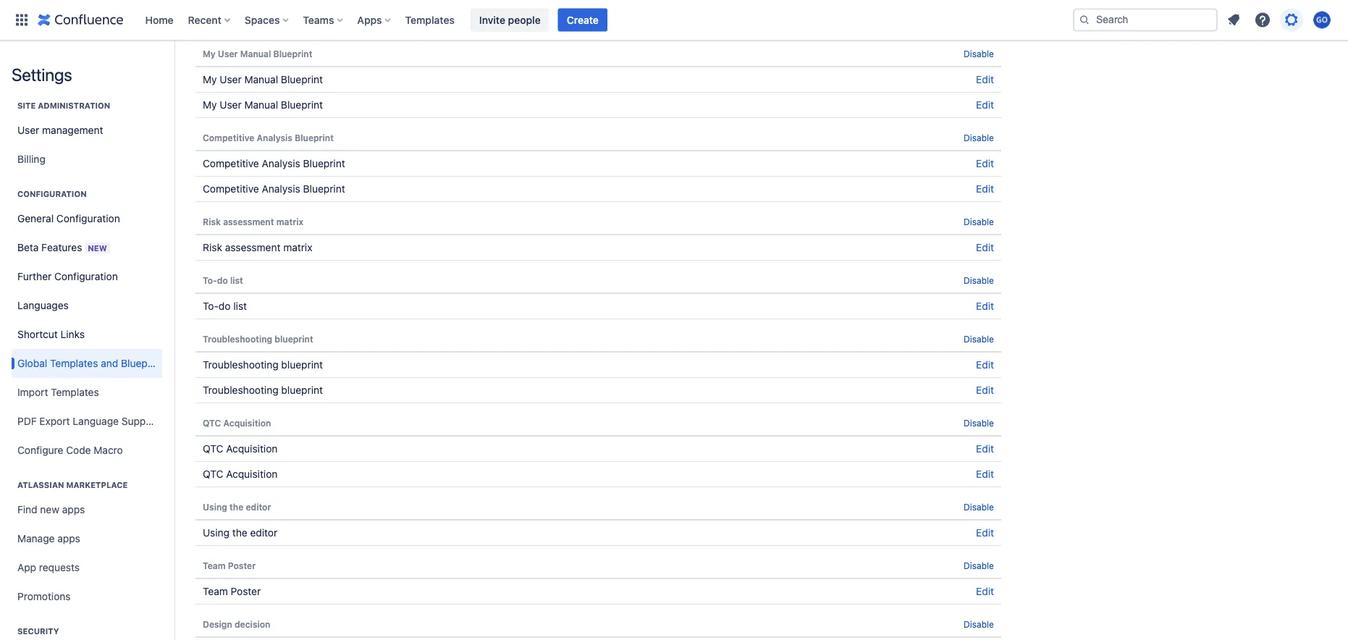 Task type: describe. For each thing, give the bounding box(es) containing it.
further
[[17, 271, 52, 282]]

11 edit link from the top
[[976, 527, 994, 539]]

plan
[[330, 15, 350, 27]]

new
[[88, 243, 107, 253]]

administration
[[38, 101, 110, 110]]

blueprint for fifth edit link from the bottom of the page
[[281, 384, 323, 396]]

requests
[[39, 562, 80, 574]]

new
[[40, 504, 59, 516]]

apps
[[357, 14, 382, 26]]

banner containing home
[[0, 0, 1349, 41]]

edit for 1st edit link from the bottom of the page
[[976, 586, 994, 598]]

1 competitive analysis blueprint from the top
[[203, 133, 334, 143]]

support
[[121, 415, 159, 427]]

qtc for 4th edit link from the bottom
[[203, 443, 223, 455]]

9 edit link from the top
[[976, 443, 994, 455]]

site
[[17, 101, 36, 110]]

edit for 4th edit link from the bottom
[[976, 443, 994, 455]]

atlassian marketplace group
[[12, 465, 162, 616]]

help icon image
[[1254, 11, 1272, 29]]

pdf
[[17, 415, 37, 427]]

macro
[[94, 444, 123, 456]]

general configuration link
[[12, 204, 162, 233]]

team for edit
[[203, 586, 228, 598]]

decision
[[235, 619, 270, 629]]

user management
[[17, 124, 103, 136]]

search image
[[1079, 14, 1091, 26]]

invite people button
[[471, 8, 550, 32]]

templates for global templates and blueprints
[[50, 357, 98, 369]]

to- for edit
[[203, 300, 219, 312]]

further configuration
[[17, 271, 118, 282]]

0 vertical spatial configuration
[[17, 189, 87, 199]]

beta
[[17, 241, 39, 253]]

using the editor for edit
[[203, 527, 278, 539]]

disable link for team poster
[[964, 561, 994, 571]]

edit for seventh edit link from the top
[[976, 359, 994, 371]]

2 vertical spatial analysis
[[262, 183, 300, 195]]

people
[[508, 14, 541, 26]]

languages
[[17, 300, 69, 311]]

disable for to-do list
[[964, 275, 994, 285]]

security
[[17, 627, 59, 636]]

spaces button
[[240, 8, 294, 32]]

marketplace
[[66, 481, 128, 490]]

risk for edit
[[203, 242, 222, 254]]

qtc acquisition for 4th edit link from the bottom
[[203, 443, 278, 455]]

atlassian marketplace
[[17, 481, 128, 490]]

further configuration link
[[12, 262, 162, 291]]

find new apps
[[17, 504, 85, 516]]

3 edit link from the top
[[976, 158, 994, 169]]

disable link for using the editor
[[964, 502, 994, 512]]

edit for 8th edit link from the bottom
[[976, 242, 994, 254]]

app requests link
[[12, 553, 162, 582]]

1 vertical spatial analysis
[[262, 158, 300, 169]]

atlassian
[[17, 481, 64, 490]]

3 competitive from the top
[[203, 183, 259, 195]]

configure
[[17, 444, 63, 456]]

edit for fifth edit link from the bottom of the page
[[976, 384, 994, 396]]

matrix for edit
[[283, 242, 312, 254]]

global element
[[9, 0, 1071, 40]]

the for disable
[[230, 502, 244, 512]]

import
[[17, 386, 48, 398]]

beta features new
[[17, 241, 107, 253]]

language
[[73, 415, 119, 427]]

1 qtc from the top
[[203, 418, 221, 428]]

disable for qtc acquisition
[[964, 418, 994, 428]]

design decision
[[203, 619, 270, 629]]

risk assessment matrix for disable
[[203, 217, 304, 227]]

appswitcher icon image
[[13, 11, 30, 29]]

spaces
[[245, 14, 280, 26]]

do for edit
[[219, 300, 231, 312]]

teams button
[[299, 8, 349, 32]]

12 edit link from the top
[[976, 586, 994, 598]]

disable for my user manual blueprint
[[964, 49, 994, 59]]

competitive analysis blueprint for 10th edit link from the bottom
[[203, 158, 345, 169]]

team poster for edit
[[203, 586, 261, 598]]

disable link for my user manual blueprint
[[964, 49, 994, 59]]

home link
[[141, 8, 178, 32]]

performance improvement plan
[[203, 15, 350, 27]]

poster for edit
[[231, 586, 261, 598]]

promotions link
[[12, 582, 162, 611]]

competitive analysis blueprint for 4th edit link
[[203, 183, 345, 195]]

3 my user manual blueprint from the top
[[203, 99, 323, 111]]

user inside site administration group
[[17, 124, 39, 136]]

teams
[[303, 14, 334, 26]]

2 my user manual blueprint from the top
[[203, 74, 323, 85]]

settings icon image
[[1283, 11, 1301, 29]]

disable link for competitive analysis blueprint
[[964, 133, 994, 143]]

disable link for design decision
[[964, 619, 994, 629]]

1 my user manual blueprint from the top
[[203, 49, 312, 59]]

1 troubleshooting from the top
[[203, 334, 272, 344]]

edit for 4th edit link
[[976, 183, 994, 195]]

links
[[61, 328, 85, 340]]

shortcut links
[[17, 328, 85, 340]]

disable link for to-do list
[[964, 275, 994, 285]]

disable link for qtc acquisition
[[964, 418, 994, 428]]

settings
[[12, 64, 72, 85]]

collapse sidebar image
[[158, 48, 190, 77]]

assessment for edit
[[225, 242, 281, 254]]

pdf export language support link
[[12, 407, 162, 436]]

10 edit link from the top
[[976, 468, 994, 480]]

disable for troubleshooting blueprint
[[964, 334, 994, 344]]

invite people
[[479, 14, 541, 26]]

general configuration
[[17, 213, 120, 225]]

performance
[[203, 15, 263, 27]]

global
[[17, 357, 47, 369]]

and
[[101, 357, 118, 369]]

configuration for further
[[54, 271, 118, 282]]

disable for team poster
[[964, 561, 994, 571]]

promotions
[[17, 591, 71, 603]]

billing
[[17, 153, 46, 165]]

recent button
[[184, 8, 236, 32]]

team for disable
[[203, 561, 226, 571]]

languages link
[[12, 291, 162, 320]]

0 vertical spatial analysis
[[257, 133, 293, 143]]

my for disable link related to my user manual blueprint
[[203, 49, 216, 59]]

using the editor for disable
[[203, 502, 271, 512]]

manage apps
[[17, 533, 80, 545]]



Task type: locate. For each thing, give the bounding box(es) containing it.
qtc for tenth edit link from the top of the page
[[203, 468, 223, 480]]

troubleshooting blueprint
[[203, 334, 313, 344], [203, 359, 323, 371], [203, 384, 323, 396]]

1 team from the top
[[203, 561, 226, 571]]

2 using from the top
[[203, 527, 230, 539]]

my user manual blueprint
[[203, 49, 312, 59], [203, 74, 323, 85], [203, 99, 323, 111]]

find
[[17, 504, 37, 516]]

2 vertical spatial templates
[[51, 386, 99, 398]]

1 vertical spatial team
[[203, 586, 228, 598]]

2 vertical spatial competitive analysis blueprint
[[203, 183, 345, 195]]

list for edit
[[233, 300, 247, 312]]

pdf export language support
[[17, 415, 159, 427]]

1 to-do list from the top
[[203, 275, 243, 285]]

code
[[66, 444, 91, 456]]

templates inside "global templates and blueprints" link
[[50, 357, 98, 369]]

3 qtc from the top
[[203, 468, 223, 480]]

8 edit from the top
[[976, 384, 994, 396]]

management
[[42, 124, 103, 136]]

2 competitive analysis blueprint from the top
[[203, 158, 345, 169]]

configuration
[[17, 189, 87, 199], [56, 213, 120, 225], [54, 271, 118, 282]]

3 troubleshooting from the top
[[203, 384, 279, 396]]

editor for edit
[[250, 527, 278, 539]]

1 using from the top
[[203, 502, 227, 512]]

1 vertical spatial team poster
[[203, 586, 261, 598]]

0 vertical spatial blueprint
[[275, 334, 313, 344]]

user
[[218, 49, 238, 59], [220, 74, 242, 85], [220, 99, 242, 111], [17, 124, 39, 136]]

create link
[[558, 8, 608, 32]]

0 vertical spatial my
[[203, 49, 216, 59]]

troubleshooting blueprint for fifth edit link from the bottom of the page
[[203, 384, 323, 396]]

design
[[203, 619, 232, 629]]

0 vertical spatial team
[[203, 561, 226, 571]]

site administration
[[17, 101, 110, 110]]

2 edit from the top
[[976, 99, 994, 111]]

5 edit from the top
[[976, 242, 994, 254]]

4 edit link from the top
[[976, 183, 994, 195]]

templates right apps popup button
[[405, 14, 455, 26]]

5 disable from the top
[[964, 334, 994, 344]]

user for first edit link from the top of the page
[[220, 74, 242, 85]]

8 disable from the top
[[964, 561, 994, 571]]

blueprint for seventh edit link from the top
[[281, 359, 323, 371]]

4 disable link from the top
[[964, 275, 994, 285]]

1 vertical spatial templates
[[50, 357, 98, 369]]

1 vertical spatial troubleshooting blueprint
[[203, 359, 323, 371]]

1 vertical spatial using
[[203, 527, 230, 539]]

team poster
[[203, 561, 256, 571], [203, 586, 261, 598]]

confluence image
[[38, 11, 123, 29], [38, 11, 123, 29]]

0 vertical spatial editor
[[246, 502, 271, 512]]

6 disable link from the top
[[964, 418, 994, 428]]

team poster for disable
[[203, 561, 256, 571]]

0 vertical spatial competitive
[[203, 133, 254, 143]]

0 vertical spatial troubleshooting
[[203, 334, 272, 344]]

your profile and preferences image
[[1314, 11, 1331, 29]]

editor
[[246, 502, 271, 512], [250, 527, 278, 539]]

acquisition
[[223, 418, 271, 428], [226, 443, 278, 455], [226, 468, 278, 480]]

0 vertical spatial competitive analysis blueprint
[[203, 133, 334, 143]]

1 edit link from the top
[[976, 74, 994, 85]]

2 vertical spatial manual
[[244, 99, 278, 111]]

0 vertical spatial risk
[[203, 217, 221, 227]]

edit for seventh edit link from the bottom
[[976, 300, 994, 312]]

poster
[[228, 561, 256, 571], [231, 586, 261, 598]]

disable for competitive analysis blueprint
[[964, 133, 994, 143]]

risk
[[203, 217, 221, 227], [203, 242, 222, 254]]

2 disable from the top
[[964, 133, 994, 143]]

2 using the editor from the top
[[203, 527, 278, 539]]

0 vertical spatial do
[[217, 275, 228, 285]]

1 vertical spatial acquisition
[[226, 443, 278, 455]]

manage apps link
[[12, 524, 162, 553]]

0 vertical spatial list
[[230, 275, 243, 285]]

1 disable from the top
[[964, 49, 994, 59]]

1 vertical spatial using the editor
[[203, 527, 278, 539]]

banner
[[0, 0, 1349, 41]]

apps button
[[353, 8, 397, 32]]

disable for using the editor
[[964, 502, 994, 512]]

2 vertical spatial configuration
[[54, 271, 118, 282]]

edit for 10th edit link from the bottom
[[976, 158, 994, 169]]

4 disable from the top
[[964, 275, 994, 285]]

0 vertical spatial using
[[203, 502, 227, 512]]

7 disable link from the top
[[964, 502, 994, 512]]

configuration up the languages link
[[54, 271, 118, 282]]

2 vertical spatial troubleshooting
[[203, 384, 279, 396]]

1 vertical spatial risk assessment matrix
[[203, 242, 312, 254]]

using the editor
[[203, 502, 271, 512], [203, 527, 278, 539]]

0 vertical spatial to-
[[203, 275, 217, 285]]

0 vertical spatial to-do list
[[203, 275, 243, 285]]

2 vertical spatial my
[[203, 99, 217, 111]]

assessment
[[223, 217, 274, 227], [225, 242, 281, 254]]

notification icon image
[[1226, 11, 1243, 29]]

4 edit from the top
[[976, 183, 994, 195]]

0 vertical spatial the
[[230, 502, 244, 512]]

app
[[17, 562, 36, 574]]

using
[[203, 502, 227, 512], [203, 527, 230, 539]]

1 vertical spatial my
[[203, 74, 217, 85]]

5 disable link from the top
[[964, 334, 994, 344]]

7 edit from the top
[[976, 359, 994, 371]]

1 vertical spatial matrix
[[283, 242, 312, 254]]

1 vertical spatial competitive
[[203, 158, 259, 169]]

analysis
[[257, 133, 293, 143], [262, 158, 300, 169], [262, 183, 300, 195]]

6 edit link from the top
[[976, 300, 994, 312]]

2 troubleshooting from the top
[[203, 359, 279, 371]]

11 edit from the top
[[976, 527, 994, 539]]

1 vertical spatial qtc acquisition
[[203, 443, 278, 455]]

3 my from the top
[[203, 99, 217, 111]]

2 vertical spatial my user manual blueprint
[[203, 99, 323, 111]]

templates up pdf export language support "link"
[[51, 386, 99, 398]]

qtc acquisition for tenth edit link from the top of the page
[[203, 468, 278, 480]]

list
[[230, 275, 243, 285], [233, 300, 247, 312]]

0 vertical spatial templates
[[405, 14, 455, 26]]

troubleshooting blueprint for seventh edit link from the top
[[203, 359, 323, 371]]

0 vertical spatial assessment
[[223, 217, 274, 227]]

blueprint for disable link for troubleshooting blueprint
[[275, 334, 313, 344]]

2 edit link from the top
[[976, 99, 994, 111]]

2 troubleshooting blueprint from the top
[[203, 359, 323, 371]]

configure code macro link
[[12, 436, 162, 465]]

to-do list for disable
[[203, 275, 243, 285]]

0 vertical spatial matrix
[[276, 217, 304, 227]]

1 qtc acquisition from the top
[[203, 418, 271, 428]]

poster for disable
[[228, 561, 256, 571]]

risk assessment matrix for edit
[[203, 242, 312, 254]]

1 vertical spatial configuration
[[56, 213, 120, 225]]

10 edit from the top
[[976, 468, 994, 480]]

global templates and blueprints link
[[12, 349, 168, 378]]

improvement
[[266, 15, 327, 27]]

manual for second edit link from the top of the page
[[244, 99, 278, 111]]

my for second edit link from the top of the page
[[203, 99, 217, 111]]

templates down links
[[50, 357, 98, 369]]

templates inside import templates link
[[51, 386, 99, 398]]

find new apps link
[[12, 495, 162, 524]]

import templates link
[[12, 378, 162, 407]]

create
[[567, 14, 599, 26]]

1 vertical spatial risk
[[203, 242, 222, 254]]

shortcut
[[17, 328, 58, 340]]

2 to- from the top
[[203, 300, 219, 312]]

using for edit
[[203, 527, 230, 539]]

features
[[41, 241, 82, 253]]

global templates and blueprints
[[17, 357, 168, 369]]

2 risk from the top
[[203, 242, 222, 254]]

qtc acquisition for disable link for qtc acquisition
[[203, 418, 271, 428]]

0 vertical spatial qtc acquisition
[[203, 418, 271, 428]]

general
[[17, 213, 54, 225]]

1 troubleshooting blueprint from the top
[[203, 334, 313, 344]]

to-do list for edit
[[203, 300, 247, 312]]

recent
[[188, 14, 222, 26]]

team
[[203, 561, 226, 571], [203, 586, 228, 598]]

templates link
[[401, 8, 459, 32]]

0 vertical spatial risk assessment matrix
[[203, 217, 304, 227]]

blueprint
[[273, 49, 312, 59], [281, 74, 323, 85], [281, 99, 323, 111], [295, 133, 334, 143], [303, 158, 345, 169], [303, 183, 345, 195]]

user management link
[[12, 116, 162, 145]]

edit for tenth edit link from the top of the page
[[976, 468, 994, 480]]

configure code macro
[[17, 444, 123, 456]]

acquisition for tenth edit link from the top of the page
[[226, 468, 278, 480]]

to- for disable
[[203, 275, 217, 285]]

2 competitive from the top
[[203, 158, 259, 169]]

shortcut links link
[[12, 320, 162, 349]]

9 edit from the top
[[976, 443, 994, 455]]

editor for disable
[[246, 502, 271, 512]]

configuration up the new in the top of the page
[[56, 213, 120, 225]]

0 vertical spatial poster
[[228, 561, 256, 571]]

1 vertical spatial troubleshooting
[[203, 359, 279, 371]]

0 vertical spatial manual
[[240, 49, 271, 59]]

7 edit link from the top
[[976, 359, 994, 371]]

the for edit
[[232, 527, 248, 539]]

1 vertical spatial blueprint
[[281, 359, 323, 371]]

home
[[145, 14, 174, 26]]

user for disable link related to my user manual blueprint
[[218, 49, 238, 59]]

competitive
[[203, 133, 254, 143], [203, 158, 259, 169], [203, 183, 259, 195]]

templates
[[405, 14, 455, 26], [50, 357, 98, 369], [51, 386, 99, 398]]

1 vertical spatial to-do list
[[203, 300, 247, 312]]

1 using the editor from the top
[[203, 502, 271, 512]]

do
[[217, 275, 228, 285], [219, 300, 231, 312]]

using for disable
[[203, 502, 227, 512]]

2 to-do list from the top
[[203, 300, 247, 312]]

2 vertical spatial qtc acquisition
[[203, 468, 278, 480]]

1 vertical spatial list
[[233, 300, 247, 312]]

invite
[[479, 14, 506, 26]]

poster up design decision
[[228, 561, 256, 571]]

to-
[[203, 275, 217, 285], [203, 300, 219, 312]]

import templates
[[17, 386, 99, 398]]

3 qtc acquisition from the top
[[203, 468, 278, 480]]

disable link
[[964, 49, 994, 59], [964, 133, 994, 143], [964, 217, 994, 227], [964, 275, 994, 285], [964, 334, 994, 344], [964, 418, 994, 428], [964, 502, 994, 512], [964, 561, 994, 571], [964, 619, 994, 629]]

edit for second edit link from the top of the page
[[976, 99, 994, 111]]

edit for first edit link from the top of the page
[[976, 74, 994, 85]]

3 troubleshooting blueprint from the top
[[203, 384, 323, 396]]

2 qtc from the top
[[203, 443, 223, 455]]

2 vertical spatial qtc
[[203, 468, 223, 480]]

1 my from the top
[[203, 49, 216, 59]]

3 edit from the top
[[976, 158, 994, 169]]

do for disable
[[217, 275, 228, 285]]

0 vertical spatial team poster
[[203, 561, 256, 571]]

disable for design decision
[[964, 619, 994, 629]]

0 vertical spatial acquisition
[[223, 418, 271, 428]]

user for second edit link from the top of the page
[[220, 99, 242, 111]]

templates for import templates
[[51, 386, 99, 398]]

2 vertical spatial troubleshooting blueprint
[[203, 384, 323, 396]]

1 to- from the top
[[203, 275, 217, 285]]

configuration group
[[12, 174, 168, 469]]

3 competitive analysis blueprint from the top
[[203, 183, 345, 195]]

0 vertical spatial using the editor
[[203, 502, 271, 512]]

0 vertical spatial qtc
[[203, 418, 221, 428]]

1 vertical spatial poster
[[231, 586, 261, 598]]

6 edit from the top
[[976, 300, 994, 312]]

2 disable link from the top
[[964, 133, 994, 143]]

manual
[[240, 49, 271, 59], [244, 74, 278, 85], [244, 99, 278, 111]]

disable for risk assessment matrix
[[964, 217, 994, 227]]

disable
[[964, 49, 994, 59], [964, 133, 994, 143], [964, 217, 994, 227], [964, 275, 994, 285], [964, 334, 994, 344], [964, 418, 994, 428], [964, 502, 994, 512], [964, 561, 994, 571], [964, 619, 994, 629]]

my for first edit link from the top of the page
[[203, 74, 217, 85]]

1 disable link from the top
[[964, 49, 994, 59]]

blueprint
[[275, 334, 313, 344], [281, 359, 323, 371], [281, 384, 323, 396]]

8 disable link from the top
[[964, 561, 994, 571]]

3 disable from the top
[[964, 217, 994, 227]]

configuration for general
[[56, 213, 120, 225]]

billing link
[[12, 145, 162, 174]]

acquisition for 4th edit link from the bottom
[[226, 443, 278, 455]]

poster up decision
[[231, 586, 261, 598]]

app requests
[[17, 562, 80, 574]]

my
[[203, 49, 216, 59], [203, 74, 217, 85], [203, 99, 217, 111]]

site administration group
[[12, 85, 162, 178]]

1 edit from the top
[[976, 74, 994, 85]]

9 disable from the top
[[964, 619, 994, 629]]

9 disable link from the top
[[964, 619, 994, 629]]

5 edit link from the top
[[976, 242, 994, 254]]

risk for disable
[[203, 217, 221, 227]]

2 team poster from the top
[[203, 586, 261, 598]]

1 risk assessment matrix from the top
[[203, 217, 304, 227]]

2 qtc acquisition from the top
[[203, 443, 278, 455]]

6 disable from the top
[[964, 418, 994, 428]]

12 edit from the top
[[976, 586, 994, 598]]

2 risk assessment matrix from the top
[[203, 242, 312, 254]]

disable link for risk assessment matrix
[[964, 217, 994, 227]]

0 vertical spatial troubleshooting blueprint
[[203, 334, 313, 344]]

1 vertical spatial to-
[[203, 300, 219, 312]]

7 disable from the top
[[964, 502, 994, 512]]

apps right new
[[62, 504, 85, 516]]

matrix for disable
[[276, 217, 304, 227]]

1 vertical spatial editor
[[250, 527, 278, 539]]

edit
[[976, 74, 994, 85], [976, 99, 994, 111], [976, 158, 994, 169], [976, 183, 994, 195], [976, 242, 994, 254], [976, 300, 994, 312], [976, 359, 994, 371], [976, 384, 994, 396], [976, 443, 994, 455], [976, 468, 994, 480], [976, 527, 994, 539], [976, 586, 994, 598]]

qtc
[[203, 418, 221, 428], [203, 443, 223, 455], [203, 468, 223, 480]]

1 vertical spatial the
[[232, 527, 248, 539]]

1 vertical spatial do
[[219, 300, 231, 312]]

2 vertical spatial acquisition
[[226, 468, 278, 480]]

configuration up general
[[17, 189, 87, 199]]

1 vertical spatial my user manual blueprint
[[203, 74, 323, 85]]

2 my from the top
[[203, 74, 217, 85]]

edit link
[[976, 74, 994, 85], [976, 99, 994, 111], [976, 158, 994, 169], [976, 183, 994, 195], [976, 242, 994, 254], [976, 300, 994, 312], [976, 359, 994, 371], [976, 384, 994, 396], [976, 443, 994, 455], [976, 468, 994, 480], [976, 527, 994, 539], [976, 586, 994, 598]]

1 vertical spatial apps
[[57, 533, 80, 545]]

2 team from the top
[[203, 586, 228, 598]]

edit for second edit link from the bottom of the page
[[976, 527, 994, 539]]

assessment for disable
[[223, 217, 274, 227]]

manual for first edit link from the top of the page
[[244, 74, 278, 85]]

0 vertical spatial apps
[[62, 504, 85, 516]]

1 vertical spatial manual
[[244, 74, 278, 85]]

3 disable link from the top
[[964, 217, 994, 227]]

2 vertical spatial competitive
[[203, 183, 259, 195]]

blueprints
[[121, 357, 168, 369]]

list for disable
[[230, 275, 243, 285]]

8 edit link from the top
[[976, 384, 994, 396]]

2 vertical spatial blueprint
[[281, 384, 323, 396]]

apps up requests
[[57, 533, 80, 545]]

0 vertical spatial my user manual blueprint
[[203, 49, 312, 59]]

1 team poster from the top
[[203, 561, 256, 571]]

manage
[[17, 533, 55, 545]]

export
[[39, 415, 70, 427]]

1 risk from the top
[[203, 217, 221, 227]]

templates inside templates link
[[405, 14, 455, 26]]

1 vertical spatial qtc
[[203, 443, 223, 455]]

Search field
[[1073, 8, 1218, 32]]

1 vertical spatial competitive analysis blueprint
[[203, 158, 345, 169]]

1 vertical spatial assessment
[[225, 242, 281, 254]]

disable link for troubleshooting blueprint
[[964, 334, 994, 344]]

1 competitive from the top
[[203, 133, 254, 143]]

troubleshooting blueprint for disable link for troubleshooting blueprint
[[203, 334, 313, 344]]

risk assessment matrix
[[203, 217, 304, 227], [203, 242, 312, 254]]

matrix
[[276, 217, 304, 227], [283, 242, 312, 254]]



Task type: vqa. For each thing, say whether or not it's contained in the screenshot.
'search field'
no



